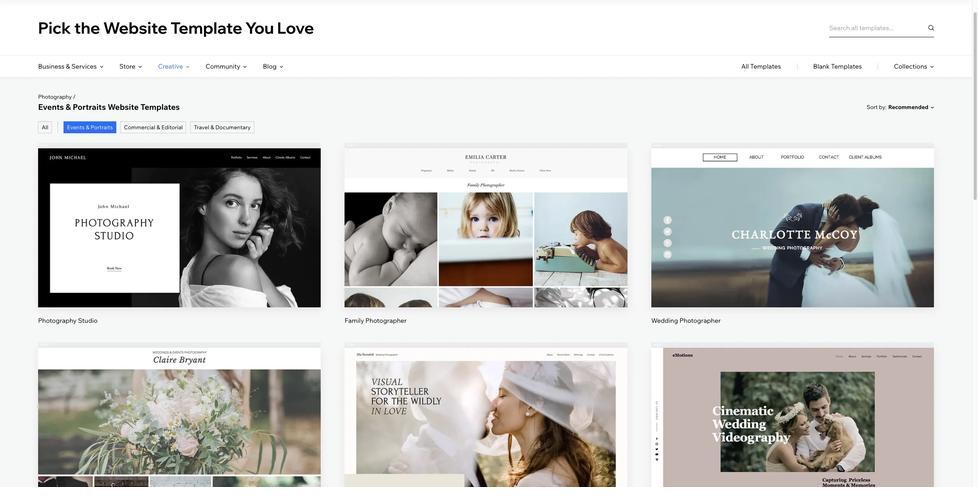 Task type: vqa. For each thing, say whether or not it's contained in the screenshot.
pages
no



Task type: describe. For each thing, give the bounding box(es) containing it.
& for events & portraits website templates
[[66, 102, 71, 112]]

edit button for events & portraits website templates - photography studio
[[161, 207, 198, 226]]

view for edit button in photography studio group
[[172, 239, 187, 247]]

1 horizontal spatial events & portraits website templates - wedding photographer image
[[345, 348, 627, 487]]

events for events & portraits
[[67, 124, 85, 131]]

events & portraits website templates - photography studio image
[[38, 148, 321, 308]]

business
[[38, 62, 64, 70]]

0 horizontal spatial templates
[[141, 102, 180, 112]]

categories. use the left and right arrow keys to navigate the menu element
[[0, 56, 972, 77]]

templates for blank templates
[[831, 62, 862, 70]]

edit button for rightmost events & portraits website templates - wedding photographer
[[774, 207, 811, 226]]

edit button for events & portraits website templates - wedding photographer to the middle
[[467, 406, 505, 425]]

collections
[[894, 62, 927, 70]]

all for all
[[42, 124, 48, 131]]

view button for edit button within the family photographer "group"
[[467, 234, 505, 253]]

events & portraits link
[[63, 121, 116, 133]]

sort
[[867, 103, 878, 111]]

view button for edit button related to the leftmost events & portraits website templates - wedding photographer
[[161, 433, 198, 452]]

photography link
[[38, 93, 72, 100]]

travel
[[194, 124, 209, 131]]

travel & documentary link
[[190, 121, 254, 133]]

love
[[277, 18, 314, 38]]

commercial & editorial
[[124, 124, 183, 131]]

documentary
[[215, 124, 251, 131]]

events & portraits
[[67, 124, 113, 131]]

0 horizontal spatial events & portraits website templates - wedding photographer image
[[38, 348, 321, 487]]

& for travel & documentary
[[210, 124, 214, 131]]

blank templates
[[813, 62, 862, 70]]

wedding photographer group
[[651, 143, 934, 325]]

photographer for family photographer
[[365, 317, 407, 325]]

photographer for wedding photographer
[[680, 317, 721, 325]]

edit button for the leftmost events & portraits website templates - wedding photographer
[[161, 406, 198, 425]]

events & portraits website templates - family photographer image
[[345, 148, 627, 308]]

view button for edit button within wedding photographer group
[[774, 234, 811, 253]]

photography for photography studio
[[38, 317, 77, 325]]

blank templates link
[[813, 56, 862, 77]]

wedding
[[651, 317, 678, 325]]

edit inside photography studio group
[[174, 212, 185, 220]]

by:
[[879, 103, 887, 111]]

view for edit button related to the leftmost events & portraits website templates - wedding photographer
[[172, 439, 187, 447]]



Task type: locate. For each thing, give the bounding box(es) containing it.
view
[[172, 239, 187, 247], [479, 239, 493, 247], [785, 239, 800, 247], [172, 439, 187, 447], [479, 439, 493, 447], [785, 439, 800, 447]]

events for events & portraits website templates
[[38, 102, 64, 112]]

family photographer group
[[345, 143, 627, 325]]

1 horizontal spatial all
[[741, 62, 749, 70]]

0 horizontal spatial all
[[42, 124, 48, 131]]

events down /
[[67, 124, 85, 131]]

recommended
[[888, 104, 928, 111]]

all
[[741, 62, 749, 70], [42, 124, 48, 131]]

travel & documentary
[[194, 124, 251, 131]]

photography
[[38, 93, 72, 100], [38, 317, 77, 325]]

view inside wedding photographer group
[[785, 239, 800, 247]]

None search field
[[829, 18, 934, 37]]

services
[[71, 62, 97, 70]]

all templates
[[741, 62, 781, 70]]

edit button inside wedding photographer group
[[774, 207, 811, 226]]

the
[[74, 18, 100, 38]]

1 vertical spatial website
[[108, 102, 139, 112]]

view for edit button corresponding to events & portraits website templates - wedding photographer to the middle
[[479, 439, 493, 447]]

business & services
[[38, 62, 97, 70]]

you
[[245, 18, 274, 38]]

edit button for events & portraits website templates - family photographer
[[467, 207, 505, 226]]

1 vertical spatial portraits
[[91, 124, 113, 131]]

portraits for events & portraits
[[91, 124, 113, 131]]

commercial
[[124, 124, 155, 131]]

edit inside family photographer "group"
[[480, 212, 492, 220]]

pick
[[38, 18, 71, 38]]

2 horizontal spatial events & portraits website templates - wedding photographer image
[[651, 148, 934, 308]]

photographer right wedding
[[680, 317, 721, 325]]

wedding photographer
[[651, 317, 721, 325]]

store
[[119, 62, 135, 70]]

edit button inside photography studio group
[[161, 207, 198, 226]]

edit button
[[161, 207, 198, 226], [467, 207, 505, 226], [774, 207, 811, 226], [161, 406, 198, 425], [467, 406, 505, 425], [774, 406, 811, 425]]

0 vertical spatial all
[[741, 62, 749, 70]]

website
[[103, 18, 167, 38], [108, 102, 139, 112]]

website up the store
[[103, 18, 167, 38]]

1 photographer from the left
[[365, 317, 407, 325]]

0 vertical spatial events
[[38, 102, 64, 112]]

family photographer
[[345, 317, 407, 325]]

photography left studio on the left of the page
[[38, 317, 77, 325]]

0 horizontal spatial photographer
[[365, 317, 407, 325]]

& for business & services
[[66, 62, 70, 70]]

generic categories element
[[741, 56, 934, 77]]

2 horizontal spatial templates
[[831, 62, 862, 70]]

community
[[206, 62, 240, 70]]

edit button inside family photographer "group"
[[467, 207, 505, 226]]

events & portraits website templates - wedding videographer image
[[651, 348, 934, 487]]

blog
[[263, 62, 277, 70]]

Search search field
[[829, 18, 934, 37]]

website up "commercial"
[[108, 102, 139, 112]]

0 vertical spatial photography
[[38, 93, 72, 100]]

photography studio
[[38, 317, 98, 325]]

edit inside wedding photographer group
[[787, 212, 799, 220]]

events & portraits website templates - wedding photographer image
[[651, 148, 934, 308], [38, 348, 321, 487], [345, 348, 627, 487]]

0 vertical spatial website
[[103, 18, 167, 38]]

& left services
[[66, 62, 70, 70]]

1 vertical spatial all
[[42, 124, 48, 131]]

portraits inside events & portraits link
[[91, 124, 113, 131]]

events down the photography link
[[38, 102, 64, 112]]

/
[[73, 93, 76, 100]]

portraits
[[73, 102, 106, 112], [91, 124, 113, 131]]

view inside family photographer "group"
[[479, 239, 493, 247]]

pick the website template you love
[[38, 18, 314, 38]]

1 vertical spatial events
[[67, 124, 85, 131]]

0 vertical spatial portraits
[[73, 102, 106, 112]]

all link
[[38, 121, 52, 133]]

edit
[[174, 212, 185, 220], [480, 212, 492, 220], [787, 212, 799, 220], [174, 412, 185, 420], [480, 412, 492, 420], [787, 412, 799, 420]]

editorial
[[161, 124, 183, 131]]

1 horizontal spatial templates
[[750, 62, 781, 70]]

& left editorial
[[157, 124, 160, 131]]

view for edit button within wedding photographer group
[[785, 239, 800, 247]]

template
[[171, 18, 242, 38]]

all inside generic categories element
[[741, 62, 749, 70]]

portraits down /
[[73, 102, 106, 112]]

& for commercial & editorial
[[157, 124, 160, 131]]

view button for events & portraits website templates - wedding videographer image's edit button
[[774, 433, 811, 452]]

& down events & portraits website templates
[[86, 124, 89, 131]]

view button
[[161, 234, 198, 253], [467, 234, 505, 253], [774, 234, 811, 253], [161, 433, 198, 452], [467, 433, 505, 452], [774, 433, 811, 452]]

photographer right family
[[365, 317, 407, 325]]

view button inside photography studio group
[[161, 234, 198, 253]]

view inside photography studio group
[[172, 239, 187, 247]]

2 photographer from the left
[[680, 317, 721, 325]]

photography studio group
[[38, 143, 321, 325]]

photography inside group
[[38, 317, 77, 325]]

commercial & editorial link
[[120, 121, 186, 133]]

templates for all templates
[[750, 62, 781, 70]]

templates
[[750, 62, 781, 70], [831, 62, 862, 70], [141, 102, 180, 112]]

photographer inside family photographer "group"
[[365, 317, 407, 325]]

1 horizontal spatial events
[[67, 124, 85, 131]]

events & portraits website templates
[[38, 102, 180, 112]]

view button for edit button in photography studio group
[[161, 234, 198, 253]]

& right travel
[[210, 124, 214, 131]]

photography left /
[[38, 93, 72, 100]]

1 horizontal spatial photographer
[[680, 317, 721, 325]]

creative
[[158, 62, 183, 70]]

edit button for events & portraits website templates - wedding videographer image
[[774, 406, 811, 425]]

& inside categories by subject element
[[66, 62, 70, 70]]

sort by:
[[867, 103, 887, 111]]

photography for photography /
[[38, 93, 72, 100]]

& down the photography /
[[66, 102, 71, 112]]

portraits down events & portraits website templates
[[91, 124, 113, 131]]

2 photography from the top
[[38, 317, 77, 325]]

blank
[[813, 62, 830, 70]]

photographer
[[365, 317, 407, 325], [680, 317, 721, 325]]

all for all templates
[[741, 62, 749, 70]]

photography /
[[38, 93, 76, 100]]

all templates link
[[741, 56, 781, 77]]

view for events & portraits website templates - wedding videographer image's edit button
[[785, 439, 800, 447]]

1 photography from the top
[[38, 93, 72, 100]]

family
[[345, 317, 364, 325]]

view button inside family photographer "group"
[[467, 234, 505, 253]]

categories by subject element
[[38, 56, 283, 77]]

& for events & portraits
[[86, 124, 89, 131]]

&
[[66, 62, 70, 70], [66, 102, 71, 112], [86, 124, 89, 131], [157, 124, 160, 131], [210, 124, 214, 131]]

1 vertical spatial photography
[[38, 317, 77, 325]]

view button inside wedding photographer group
[[774, 234, 811, 253]]

0 horizontal spatial events
[[38, 102, 64, 112]]

portraits for events & portraits website templates
[[73, 102, 106, 112]]

view button for edit button corresponding to events & portraits website templates - wedding photographer to the middle
[[467, 433, 505, 452]]

studio
[[78, 317, 98, 325]]

photographer inside wedding photographer group
[[680, 317, 721, 325]]

view for edit button within the family photographer "group"
[[479, 239, 493, 247]]

events
[[38, 102, 64, 112], [67, 124, 85, 131]]



